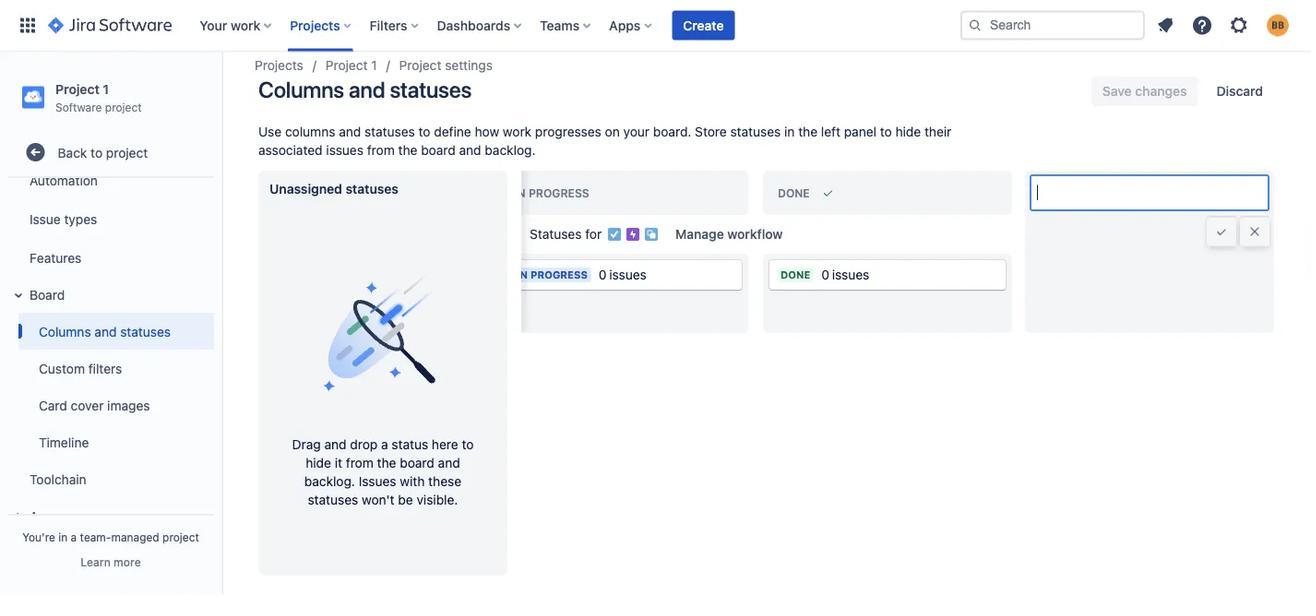 Task type: vqa. For each thing, say whether or not it's contained in the screenshot.
congratulations!
no



Task type: locate. For each thing, give the bounding box(es) containing it.
hide
[[896, 125, 921, 140], [306, 456, 331, 471]]

progress
[[529, 187, 590, 200], [531, 269, 588, 281]]

toolchain link
[[7, 461, 214, 498]]

0 horizontal spatial the
[[377, 456, 396, 471]]

apps
[[609, 18, 641, 33], [30, 508, 60, 524]]

to right here
[[462, 437, 474, 452]]

the
[[799, 125, 818, 140], [398, 143, 418, 158], [377, 456, 396, 471]]

done
[[778, 187, 810, 200], [781, 269, 811, 281]]

0 vertical spatial a
[[381, 437, 388, 452]]

projects button
[[284, 11, 359, 40]]

1 vertical spatial expand image
[[7, 506, 30, 528]]

1 horizontal spatial a
[[381, 437, 388, 452]]

and
[[349, 77, 385, 103], [339, 125, 361, 140], [459, 143, 481, 158], [95, 324, 117, 339], [324, 437, 347, 452], [438, 456, 460, 471]]

0 horizontal spatial apps
[[30, 508, 60, 524]]

from up unassigned statuses on the top
[[367, 143, 395, 158]]

1 inside project 1 software project
[[103, 81, 109, 96]]

2 0 issues from the left
[[822, 268, 870, 283]]

learn more
[[81, 556, 141, 569]]

project down filters "dropdown button"
[[399, 58, 442, 73]]

the up issues
[[377, 456, 396, 471]]

work inside popup button
[[231, 18, 260, 33]]

to right panel
[[880, 125, 892, 140]]

associated
[[258, 143, 323, 158]]

2 expand image from the top
[[7, 506, 30, 528]]

0 horizontal spatial a
[[71, 531, 77, 544]]

appswitcher icon image
[[17, 14, 39, 36]]

1 vertical spatial hide
[[306, 456, 331, 471]]

unassigned statuses
[[269, 182, 399, 197]]

banner containing your work
[[0, 0, 1311, 52]]

board
[[421, 143, 456, 158], [400, 456, 435, 471]]

0 horizontal spatial work
[[231, 18, 260, 33]]

settings image
[[1228, 14, 1251, 36]]

a right drop
[[381, 437, 388, 452]]

project inside project settings link
[[399, 58, 442, 73]]

1 vertical spatial done
[[781, 269, 811, 281]]

2 horizontal spatial issues
[[832, 268, 870, 283]]

projects for projects link
[[255, 58, 303, 73]]

it
[[335, 456, 342, 471]]

types
[[64, 211, 97, 226]]

1 horizontal spatial the
[[398, 143, 418, 158]]

0 horizontal spatial columns
[[39, 324, 91, 339]]

project up the automation link
[[106, 145, 148, 160]]

in progress inside button
[[514, 187, 590, 200]]

board inside drag and drop a status here to hide it from the board and backlog. issues with these statuses won't be visible.
[[400, 456, 435, 471]]

1 horizontal spatial work
[[503, 125, 532, 140]]

expand image inside board button
[[7, 284, 30, 307]]

store
[[695, 125, 727, 140]]

in
[[514, 187, 526, 200], [517, 269, 528, 281]]

hide inside drag and drop a status here to hide it from the board and backlog. issues with these statuses won't be visible.
[[306, 456, 331, 471]]

2 horizontal spatial project
[[399, 58, 442, 73]]

jira software image
[[48, 14, 172, 36], [48, 14, 172, 36]]

1 up the back to project
[[103, 81, 109, 96]]

in left left
[[785, 125, 795, 140]]

2 vertical spatial project
[[162, 531, 199, 544]]

1 vertical spatial 1
[[103, 81, 109, 96]]

from inside use columns and statuses to define how work progresses on your board. store statuses in the left panel to hide their associated issues from the board and backlog.
[[367, 143, 395, 158]]

dashboards
[[437, 18, 511, 33]]

1 vertical spatial projects
[[255, 58, 303, 73]]

progress up 'statuses'
[[529, 187, 590, 200]]

settings
[[445, 58, 493, 73]]

0 horizontal spatial 1
[[103, 81, 109, 96]]

0 vertical spatial expand image
[[7, 284, 30, 307]]

these
[[428, 474, 462, 489]]

0 vertical spatial project
[[105, 100, 142, 113]]

0 issues down done column tick 'image'
[[822, 268, 870, 283]]

expand image for apps
[[7, 506, 30, 528]]

work right your
[[231, 18, 260, 33]]

columns
[[258, 77, 344, 103], [39, 324, 91, 339]]

0 vertical spatial done
[[778, 187, 810, 200]]

expand image
[[7, 284, 30, 307], [7, 506, 30, 528]]

use
[[258, 125, 282, 140]]

0 vertical spatial work
[[231, 18, 260, 33]]

0 vertical spatial projects
[[290, 18, 340, 33]]

backlog. down how
[[485, 143, 536, 158]]

columns and statuses
[[258, 77, 472, 103], [39, 324, 171, 339]]

columns up custom in the bottom left of the page
[[39, 324, 91, 339]]

0 vertical spatial board
[[421, 143, 456, 158]]

0 horizontal spatial 0 issues
[[599, 268, 647, 283]]

1 vertical spatial backlog.
[[304, 474, 355, 489]]

issues
[[359, 474, 396, 489]]

0 vertical spatial apps
[[609, 18, 641, 33]]

from down drop
[[346, 456, 374, 471]]

timeline link
[[18, 424, 214, 461]]

banner
[[0, 0, 1311, 52]]

custom filters link
[[18, 350, 214, 387]]

project for project settings
[[399, 58, 442, 73]]

1 horizontal spatial columns and statuses
[[258, 77, 472, 103]]

issues
[[326, 143, 364, 158], [609, 268, 647, 283], [832, 268, 870, 283]]

a left team-
[[71, 531, 77, 544]]

progress down 'statuses'
[[531, 269, 588, 281]]

projects down projects dropdown button in the left of the page
[[255, 58, 303, 73]]

1 horizontal spatial in
[[785, 125, 795, 140]]

issues down done column tick 'image'
[[832, 268, 870, 283]]

project down projects dropdown button in the left of the page
[[326, 58, 368, 73]]

features
[[30, 250, 81, 265]]

0 down for
[[599, 268, 607, 283]]

manage
[[676, 227, 724, 242]]

0 issues down for
[[599, 268, 647, 283]]

project right software
[[105, 100, 142, 113]]

1 expand image from the top
[[7, 284, 30, 307]]

cover
[[71, 398, 104, 413]]

the left left
[[799, 125, 818, 140]]

to left define in the top of the page
[[419, 125, 431, 140]]

expand image up you're
[[7, 506, 30, 528]]

1 vertical spatial the
[[398, 143, 418, 158]]

done inside done button
[[778, 187, 810, 200]]

1 horizontal spatial backlog.
[[485, 143, 536, 158]]

the up unassigned statuses on the top
[[398, 143, 418, 158]]

timeline
[[39, 435, 89, 450]]

work inside use columns and statuses to define how work progresses on your board. store statuses in the left panel to hide their associated issues from the board and backlog.
[[503, 125, 532, 140]]

statuses right 'store'
[[731, 125, 781, 140]]

create
[[683, 18, 724, 33]]

0 horizontal spatial backlog.
[[304, 474, 355, 489]]

1 vertical spatial project
[[106, 145, 148, 160]]

visible.
[[417, 493, 458, 508]]

projects up project 1
[[290, 18, 340, 33]]

2 vertical spatial the
[[377, 456, 396, 471]]

team-
[[80, 531, 111, 544]]

confirm image
[[1215, 225, 1229, 239]]

columns and statuses down project 1
[[258, 77, 472, 103]]

0 issues
[[599, 268, 647, 283], [822, 268, 870, 283]]

the inside drag and drop a status here to hide it from the board and backlog. issues with these statuses won't be visible.
[[377, 456, 396, 471]]

help image
[[1192, 14, 1214, 36]]

dashboards button
[[432, 11, 529, 40]]

1 horizontal spatial 0 issues
[[822, 268, 870, 283]]

and right columns
[[339, 125, 361, 140]]

1 vertical spatial in
[[58, 531, 68, 544]]

projects inside dropdown button
[[290, 18, 340, 33]]

columns up columns
[[258, 77, 344, 103]]

board up with
[[400, 456, 435, 471]]

0 horizontal spatial issues
[[326, 143, 364, 158]]

1 horizontal spatial issues
[[609, 268, 647, 283]]

project inside project 1 link
[[326, 58, 368, 73]]

you're
[[22, 531, 55, 544]]

None field
[[1032, 177, 1268, 210]]

apps up you're
[[30, 508, 60, 524]]

1 for project 1 software project
[[103, 81, 109, 96]]

1 vertical spatial a
[[71, 531, 77, 544]]

columns and statuses up filters
[[39, 324, 171, 339]]

1 vertical spatial work
[[503, 125, 532, 140]]

0 vertical spatial from
[[367, 143, 395, 158]]

2 0 from the left
[[822, 268, 830, 283]]

left
[[821, 125, 841, 140]]

0 vertical spatial 1
[[371, 58, 377, 73]]

board down define in the top of the page
[[421, 143, 456, 158]]

issues down columns
[[326, 143, 364, 158]]

1 0 from the left
[[599, 268, 607, 283]]

backlog. down it
[[304, 474, 355, 489]]

done left done column tick 'image'
[[778, 187, 810, 200]]

project inside back to project link
[[106, 145, 148, 160]]

0 for in progress
[[599, 268, 607, 283]]

issues inside use columns and statuses to define how work progresses on your board. store statuses in the left panel to hide their associated issues from the board and backlog.
[[326, 143, 364, 158]]

project right managed on the left bottom of the page
[[162, 531, 199, 544]]

more
[[114, 556, 141, 569]]

0 vertical spatial in
[[785, 125, 795, 140]]

workflow
[[728, 227, 783, 242]]

done down workflow
[[781, 269, 811, 281]]

filters
[[370, 18, 408, 33]]

toolchain
[[30, 471, 86, 487]]

expand image inside apps button
[[7, 506, 30, 528]]

0 vertical spatial hide
[[896, 125, 921, 140]]

apps button
[[7, 498, 214, 535]]

0 horizontal spatial 0
[[599, 268, 607, 283]]

1 horizontal spatial 1
[[371, 58, 377, 73]]

in progress
[[514, 187, 590, 200], [517, 269, 588, 281]]

in
[[785, 125, 795, 140], [58, 531, 68, 544]]

issues down in progress button
[[609, 268, 647, 283]]

to right back
[[91, 145, 103, 160]]

discard
[[1217, 84, 1263, 99]]

card cover images link
[[18, 387, 214, 424]]

board.
[[653, 125, 692, 140]]

projects
[[290, 18, 340, 33], [255, 58, 303, 73]]

0 vertical spatial progress
[[529, 187, 590, 200]]

1 vertical spatial apps
[[30, 508, 60, 524]]

discard button
[[1206, 77, 1275, 107]]

1 horizontal spatial 0
[[822, 268, 830, 283]]

0 horizontal spatial columns and statuses
[[39, 324, 171, 339]]

1 vertical spatial in
[[517, 269, 528, 281]]

issues for done
[[832, 268, 870, 283]]

from inside drag and drop a status here to hide it from the board and backlog. issues with these statuses won't be visible.
[[346, 456, 374, 471]]

progress inside button
[[529, 187, 590, 200]]

and up filters
[[95, 324, 117, 339]]

manage workflow button
[[665, 224, 794, 246]]

1 for project 1
[[371, 58, 377, 73]]

2 horizontal spatial the
[[799, 125, 818, 140]]

board inside use columns and statuses to define how work progresses on your board. store statuses in the left panel to hide their associated issues from the board and backlog.
[[421, 143, 456, 158]]

1 vertical spatial from
[[346, 456, 374, 471]]

0 vertical spatial in progress
[[514, 187, 590, 200]]

hide left their
[[896, 125, 921, 140]]

0 down done column tick 'image'
[[822, 268, 830, 283]]

work
[[231, 18, 260, 33], [503, 125, 532, 140]]

work right how
[[503, 125, 532, 140]]

empty net image
[[309, 255, 457, 403]]

1 0 issues from the left
[[599, 268, 647, 283]]

0 vertical spatial in
[[514, 187, 526, 200]]

1 horizontal spatial hide
[[896, 125, 921, 140]]

1 vertical spatial columns and statuses
[[39, 324, 171, 339]]

1
[[371, 58, 377, 73], [103, 81, 109, 96]]

your work
[[200, 18, 260, 33]]

in progress button
[[499, 171, 748, 216]]

statuses left define in the top of the page
[[365, 125, 415, 140]]

Search field
[[961, 11, 1145, 40]]

0 issues for done
[[822, 268, 870, 283]]

hide left it
[[306, 456, 331, 471]]

statuses up custom filters link
[[120, 324, 171, 339]]

0 vertical spatial columns
[[258, 77, 344, 103]]

1 vertical spatial board
[[400, 456, 435, 471]]

0
[[599, 268, 607, 283], [822, 268, 830, 283]]

project 1 software project
[[55, 81, 142, 113]]

apps right teams popup button
[[609, 18, 641, 33]]

you're in a team-managed project
[[22, 531, 199, 544]]

1 horizontal spatial project
[[326, 58, 368, 73]]

0 horizontal spatial in
[[58, 531, 68, 544]]

statuses
[[390, 77, 472, 103], [365, 125, 415, 140], [731, 125, 781, 140], [346, 182, 399, 197], [120, 324, 171, 339], [308, 493, 358, 508]]

project for project 1
[[326, 58, 368, 73]]

in right you're
[[58, 531, 68, 544]]

statuses down it
[[308, 493, 358, 508]]

1 horizontal spatial apps
[[609, 18, 641, 33]]

project up software
[[55, 81, 99, 96]]

board
[[30, 287, 65, 302]]

a inside drag and drop a status here to hide it from the board and backlog. issues with these statuses won't be visible.
[[381, 437, 388, 452]]

board button
[[7, 276, 214, 313]]

and down project 1
[[349, 77, 385, 103]]

0 horizontal spatial project
[[55, 81, 99, 96]]

expand image down features on the left top of the page
[[7, 284, 30, 307]]

and down here
[[438, 456, 460, 471]]

0 horizontal spatial hide
[[306, 456, 331, 471]]

group
[[4, 45, 214, 540]]

in progress up 'statuses'
[[514, 187, 590, 200]]

0 vertical spatial backlog.
[[485, 143, 536, 158]]

1 down filters
[[371, 58, 377, 73]]

in progress down 'statuses'
[[517, 269, 588, 281]]



Task type: describe. For each thing, give the bounding box(es) containing it.
project settings link
[[399, 55, 493, 77]]

back to project
[[58, 145, 148, 160]]

backlog. inside use columns and statuses to define how work progresses on your board. store statuses in the left panel to hide their associated issues from the board and backlog.
[[485, 143, 536, 158]]

custom
[[39, 361, 85, 376]]

1 vertical spatial progress
[[531, 269, 588, 281]]

be
[[398, 493, 413, 508]]

1 vertical spatial columns
[[39, 324, 91, 339]]

1 horizontal spatial columns
[[258, 77, 344, 103]]

sidebar navigation image
[[201, 74, 242, 111]]

in inside use columns and statuses to define how work progresses on your board. store statuses in the left panel to hide their associated issues from the board and backlog.
[[785, 125, 795, 140]]

hide inside use columns and statuses to define how work progresses on your board. store statuses in the left panel to hide their associated issues from the board and backlog.
[[896, 125, 921, 140]]

automation
[[30, 172, 98, 188]]

apps inside popup button
[[609, 18, 641, 33]]

0 for done
[[822, 268, 830, 283]]

search image
[[968, 18, 983, 33]]

drop
[[350, 437, 378, 452]]

filters
[[88, 361, 122, 376]]

your work button
[[194, 11, 279, 40]]

columns
[[285, 125, 335, 140]]

features link
[[7, 239, 214, 276]]

use columns and statuses to define how work progresses on your board. store statuses in the left panel to hide their associated issues from the board and backlog.
[[258, 125, 952, 158]]

done button
[[763, 171, 1012, 216]]

apps inside button
[[30, 508, 60, 524]]

primary element
[[11, 0, 961, 51]]

filters button
[[364, 11, 426, 40]]

issues for in progress
[[609, 268, 647, 283]]

their
[[925, 125, 952, 140]]

learn
[[81, 556, 111, 569]]

cancel image
[[1248, 225, 1263, 239]]

with
[[400, 474, 425, 489]]

teams button
[[535, 11, 598, 40]]

project 1 link
[[326, 55, 377, 77]]

define
[[434, 125, 471, 140]]

custom filters
[[39, 361, 122, 376]]

project inside project 1 software project
[[105, 100, 142, 113]]

notifications image
[[1155, 14, 1177, 36]]

projects link
[[255, 55, 303, 77]]

your
[[623, 125, 650, 140]]

software
[[55, 100, 102, 113]]

projects for projects dropdown button in the left of the page
[[290, 18, 340, 33]]

how
[[475, 125, 499, 140]]

on
[[605, 125, 620, 140]]

back to project link
[[7, 134, 214, 171]]

expand image for board
[[7, 284, 30, 307]]

to inside drag and drop a status here to hide it from the board and backlog. issues with these statuses won't be visible.
[[462, 437, 474, 452]]

card cover images
[[39, 398, 150, 413]]

status
[[392, 437, 428, 452]]

learn more button
[[81, 555, 141, 569]]

images
[[107, 398, 150, 413]]

panel
[[844, 125, 877, 140]]

progresses
[[535, 125, 602, 140]]

project inside project 1 software project
[[55, 81, 99, 96]]

group containing automation
[[4, 45, 214, 540]]

in inside button
[[514, 187, 526, 200]]

unassigned
[[269, 182, 342, 197]]

0 vertical spatial the
[[799, 125, 818, 140]]

won't
[[362, 493, 395, 508]]

statuses
[[530, 227, 582, 242]]

statuses right unassigned
[[346, 182, 399, 197]]

card
[[39, 398, 67, 413]]

automation link
[[7, 162, 214, 199]]

teams
[[540, 18, 580, 33]]

issue
[[30, 211, 61, 226]]

drag
[[292, 437, 321, 452]]

managed
[[111, 531, 159, 544]]

for
[[585, 227, 602, 242]]

drag and drop a status here to hide it from the board and backlog. issues with these statuses won't be visible.
[[292, 437, 474, 508]]

project 1
[[326, 58, 377, 73]]

issue types
[[30, 211, 97, 226]]

your profile and settings image
[[1267, 14, 1289, 36]]

and down how
[[459, 143, 481, 158]]

back
[[58, 145, 87, 160]]

statuses down project settings
[[390, 77, 472, 103]]

and up it
[[324, 437, 347, 452]]

done column tick image
[[821, 186, 836, 201]]

backlog. inside drag and drop a status here to hide it from the board and backlog. issues with these statuses won't be visible.
[[304, 474, 355, 489]]

manage workflow
[[676, 227, 783, 242]]

project settings
[[399, 58, 493, 73]]

here
[[432, 437, 458, 452]]

0 issues for in progress
[[599, 268, 647, 283]]

your
[[200, 18, 227, 33]]

1 vertical spatial in progress
[[517, 269, 588, 281]]

statuses for
[[530, 227, 602, 242]]

apps button
[[604, 11, 659, 40]]

issue types link
[[7, 199, 214, 239]]

0 vertical spatial columns and statuses
[[258, 77, 472, 103]]

statuses inside drag and drop a status here to hide it from the board and backlog. issues with these statuses won't be visible.
[[308, 493, 358, 508]]

columns and statuses link
[[18, 313, 214, 350]]

create button
[[672, 11, 735, 40]]



